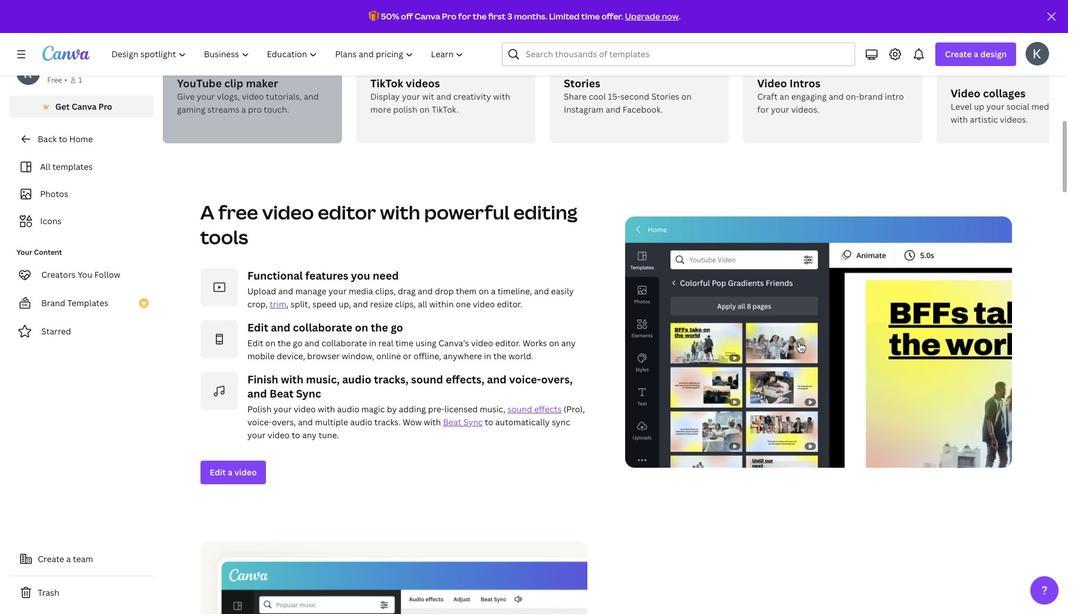 Task type: describe. For each thing, give the bounding box(es) containing it.
with inside a free video editor with powerful editing tools
[[380, 199, 420, 225]]

0 vertical spatial collaborate
[[293, 320, 353, 335]]

functional features you need
[[247, 268, 399, 283]]

design
[[981, 48, 1007, 60]]

2 horizontal spatial to
[[485, 417, 493, 428]]

icons link
[[17, 210, 146, 232]]

create a design
[[945, 48, 1007, 60]]

mobile
[[247, 350, 275, 362]]

split,
[[291, 299, 311, 310]]

edit for a
[[210, 467, 226, 478]]

content
[[34, 247, 62, 257]]

1 vertical spatial edit
[[247, 337, 263, 349]]

off
[[401, 11, 413, 22]]

create a design button
[[936, 42, 1017, 66]]

social
[[1007, 101, 1030, 112]]

video collages image
[[937, 0, 1068, 82]]

months.
[[514, 11, 548, 22]]

and up 'all'
[[418, 286, 433, 297]]

limited
[[549, 11, 580, 22]]

beat sync
[[443, 417, 483, 428]]

and inside youtube clip maker give your vlogs, video tutorials, and gaming streams a pro touch.
[[304, 91, 319, 102]]

0 vertical spatial go
[[391, 320, 403, 335]]

sound effects link
[[508, 404, 562, 415]]

0 vertical spatial stories
[[564, 76, 601, 90]]

popular music on canva video editor image
[[200, 541, 587, 614]]

up,
[[339, 299, 351, 310]]

(pro), voice-overs, and multiple audio tracks. wow with
[[247, 404, 585, 428]]

free •
[[47, 75, 67, 85]]

you
[[351, 268, 370, 283]]

video inside 'edit and collaborate on the go edit on the go and collaborate in real time using canva's video editor. works on any mobile device, browser window, online or offline, anywhere in the world.'
[[471, 337, 493, 349]]

drop
[[435, 286, 454, 297]]

more
[[371, 104, 391, 115]]

create for create a design
[[945, 48, 972, 60]]

wow
[[403, 417, 422, 428]]

1 horizontal spatial music,
[[480, 404, 506, 415]]

stories link
[[564, 76, 715, 90]]

your right 'polish'
[[274, 404, 292, 415]]

video intros craft an engaging and on-brand intro for your videos.
[[758, 76, 904, 115]]

gaming
[[177, 104, 206, 115]]

.
[[679, 11, 681, 22]]

or
[[403, 350, 412, 362]]

on inside upload and manage your media clips, drag and drop them on a timeline, and easily crop,
[[479, 286, 489, 297]]

kendall parks image
[[1026, 42, 1050, 65]]

finish
[[247, 372, 278, 386]]

sound inside the finish with music, audio tracks, sound effects, and voice-overs, and beat sync
[[411, 372, 443, 386]]

your inside tiktok videos display your wit and creativity with more polish on tiktok.
[[402, 91, 420, 102]]

1 vertical spatial clips,
[[395, 299, 416, 310]]

create a team
[[38, 553, 93, 565]]

icons
[[40, 215, 62, 227]]

on inside tiktok videos display your wit and creativity with more polish on tiktok.
[[420, 104, 430, 115]]

pro inside "button"
[[99, 101, 112, 112]]

and inside (pro), voice-overs, and multiple audio tracks. wow with
[[298, 417, 313, 428]]

creativity
[[453, 91, 491, 102]]

stories image
[[550, 0, 729, 71]]

🎁
[[369, 11, 379, 22]]

video intros link
[[758, 76, 909, 90]]

media inside upload and manage your media clips, drag and drop them on a timeline, and easily crop,
[[349, 286, 373, 297]]

back
[[38, 133, 57, 145]]

on up mobile
[[265, 337, 276, 349]]

your inside upload and manage your media clips, drag and drop them on a timeline, and easily crop,
[[329, 286, 347, 297]]

and left easily
[[534, 286, 549, 297]]

edit a video
[[210, 467, 257, 478]]

a for video
[[228, 467, 233, 478]]

creators
[[41, 269, 76, 280]]

0 vertical spatial canva
[[415, 11, 440, 22]]

your content
[[17, 247, 62, 257]]

and up ,
[[278, 286, 293, 297]]

touch.
[[264, 104, 289, 115]]

polish
[[247, 404, 272, 415]]

beat inside the finish with music, audio tracks, sound effects, and voice-overs, and beat sync
[[270, 386, 294, 401]]

a inside youtube clip maker give your vlogs, video tutorials, and gaming streams a pro touch.
[[241, 104, 246, 115]]

audio inside (pro), voice-overs, and multiple audio tracks. wow with
[[350, 417, 373, 428]]

1 vertical spatial sync
[[464, 417, 483, 428]]

vlogs,
[[217, 91, 240, 102]]

and up browser
[[305, 337, 320, 349]]

overs, inside (pro), voice-overs, and multiple audio tracks. wow with
[[272, 417, 296, 428]]

all templates
[[40, 161, 93, 172]]

intros
[[790, 76, 821, 90]]

your
[[17, 247, 32, 257]]

canva's
[[439, 337, 469, 349]]

all
[[40, 161, 50, 172]]

1 horizontal spatial pro
[[442, 11, 457, 22]]

tiktok videos link
[[371, 76, 522, 90]]

videos
[[406, 76, 440, 90]]

edit and collaborate on the go image
[[200, 320, 238, 358]]

the left first
[[473, 11, 487, 22]]

and right effects,
[[487, 372, 507, 386]]

tools
[[200, 224, 248, 250]]

tiktok videos display your wit and creativity with more polish on tiktok.
[[371, 76, 510, 115]]

photos link
[[17, 183, 146, 205]]

by
[[387, 404, 397, 415]]

voice- inside the finish with music, audio tracks, sound effects, and voice-overs, and beat sync
[[509, 372, 541, 386]]

your inside the video intros craft an engaging and on-brand intro for your videos.
[[771, 104, 789, 115]]

tune.
[[319, 429, 339, 441]]

functional
[[247, 268, 303, 283]]

cool
[[589, 91, 606, 102]]

trim
[[270, 299, 286, 310]]

create for create a team
[[38, 553, 64, 565]]

videos.
[[791, 104, 820, 115]]

real
[[379, 337, 394, 349]]

pre-
[[428, 404, 445, 415]]

them
[[456, 286, 477, 297]]

intro
[[885, 91, 904, 102]]

tracks,
[[374, 372, 409, 386]]

home
[[69, 133, 93, 145]]

streams
[[208, 104, 239, 115]]

polish
[[393, 104, 418, 115]]

music, inside the finish with music, audio tracks, sound effects, and voice-overs, and beat sync
[[306, 372, 340, 386]]

effects,
[[446, 372, 485, 386]]

brand
[[859, 91, 883, 102]]

you
[[78, 269, 92, 280]]

1 vertical spatial beat
[[443, 417, 462, 428]]

and right up,
[[353, 299, 368, 310]]

canva inside "button"
[[72, 101, 97, 112]]

with inside (pro), voice-overs, and multiple audio tracks. wow with
[[424, 417, 441, 428]]

on right works
[[549, 337, 559, 349]]

offer.
[[602, 11, 623, 22]]

the up device,
[[278, 337, 291, 349]]

and down trim in the left of the page
[[271, 320, 290, 335]]

any inside to automatically sync your video to any tune.
[[302, 429, 317, 441]]

your inside to automatically sync your video to any tune.
[[247, 429, 266, 441]]

youtube
[[177, 76, 222, 90]]

features
[[305, 268, 349, 283]]



Task type: locate. For each thing, give the bounding box(es) containing it.
sync down licensed
[[464, 417, 483, 428]]

with right creativity
[[493, 91, 510, 102]]

0 horizontal spatial time
[[396, 337, 414, 349]]

in right anywhere
[[484, 350, 491, 362]]

with down pre-
[[424, 417, 441, 428]]

0 vertical spatial in
[[369, 337, 376, 349]]

time left "offer."
[[581, 11, 600, 22]]

brand templates
[[41, 297, 108, 309]]

sound
[[411, 372, 443, 386], [508, 404, 532, 415]]

any inside 'edit and collaborate on the go edit on the go and collaborate in real time using canva's video editor. works on any mobile device, browser window, online or offline, anywhere in the world.'
[[561, 337, 576, 349]]

to left tune.
[[292, 429, 300, 441]]

stories
[[564, 76, 601, 90], [652, 91, 680, 102]]

your down 'polish'
[[247, 429, 266, 441]]

creators you follow
[[41, 269, 120, 280]]

on inside "stories share cool 15-second stories on instagram and facebook."
[[682, 91, 692, 102]]

Search search field
[[526, 43, 848, 65]]

1 vertical spatial to
[[485, 417, 493, 428]]

second
[[621, 91, 650, 102]]

editor. up world.
[[495, 337, 521, 349]]

sync inside the finish with music, audio tracks, sound effects, and voice-overs, and beat sync
[[296, 386, 321, 401]]

any right works
[[561, 337, 576, 349]]

media
[[1032, 101, 1056, 112], [349, 286, 373, 297]]

audio inside the finish with music, audio tracks, sound effects, and voice-overs, and beat sync
[[342, 372, 371, 386]]

a inside upload and manage your media clips, drag and drop them on a timeline, and easily crop,
[[491, 286, 496, 297]]

team
[[73, 553, 93, 565]]

0 vertical spatial sync
[[296, 386, 321, 401]]

works
[[523, 337, 547, 349]]

all templates link
[[17, 156, 146, 178]]

1 horizontal spatial time
[[581, 11, 600, 22]]

1 horizontal spatial create
[[945, 48, 972, 60]]

engaging
[[792, 91, 827, 102]]

0 vertical spatial media
[[1032, 101, 1056, 112]]

a
[[974, 48, 979, 60], [241, 104, 246, 115], [491, 286, 496, 297], [228, 467, 233, 478], [66, 553, 71, 565]]

0 vertical spatial sound
[[411, 372, 443, 386]]

craft
[[758, 91, 778, 102]]

speed
[[313, 299, 337, 310]]

your down an
[[771, 104, 789, 115]]

with inside the finish with music, audio tracks, sound effects, and voice-overs, and beat sync
[[281, 372, 304, 386]]

top level navigation element
[[104, 42, 474, 66]]

creators you follow link
[[9, 263, 153, 287]]

free
[[218, 199, 258, 225]]

1 horizontal spatial voice-
[[509, 372, 541, 386]]

0 vertical spatial clips,
[[375, 286, 396, 297]]

get canva pro
[[55, 101, 112, 112]]

the left world.
[[493, 350, 507, 362]]

licensed
[[445, 404, 478, 415]]

0 vertical spatial editor.
[[497, 299, 522, 310]]

0 horizontal spatial to
[[59, 133, 67, 145]]

1 vertical spatial create
[[38, 553, 64, 565]]

tutorials,
[[266, 91, 302, 102]]

0 horizontal spatial stories
[[564, 76, 601, 90]]

anywhere
[[443, 350, 482, 362]]

clips, up the resize in the left of the page
[[375, 286, 396, 297]]

edit
[[247, 320, 268, 335], [247, 337, 263, 349], [210, 467, 226, 478]]

give
[[177, 91, 195, 102]]

upload and manage your media clips, drag and drop them on a timeline, and easily crop,
[[247, 286, 574, 310]]

1 horizontal spatial canva
[[415, 11, 440, 22]]

youtube clip maker link
[[177, 76, 328, 90]]

0 horizontal spatial media
[[349, 286, 373, 297]]

video up craft
[[758, 76, 787, 90]]

your
[[197, 91, 215, 102], [402, 91, 420, 102], [987, 101, 1005, 112], [771, 104, 789, 115], [329, 286, 347, 297], [274, 404, 292, 415], [247, 429, 266, 441]]

world.
[[509, 350, 534, 362]]

tracks.
[[375, 417, 401, 428]]

1 horizontal spatial video
[[951, 86, 981, 100]]

canva right the get
[[72, 101, 97, 112]]

video up level
[[951, 86, 981, 100]]

1 horizontal spatial overs,
[[541, 372, 573, 386]]

and left multiple
[[298, 417, 313, 428]]

on down search search field
[[682, 91, 692, 102]]

manage
[[295, 286, 327, 297]]

editor. down timeline,
[[497, 299, 522, 310]]

1 vertical spatial voice-
[[247, 417, 272, 428]]

editor. inside 'edit and collaborate on the go edit on the go and collaborate in real time using canva's video editor. works on any mobile device, browser window, online or offline, anywhere in the world.'
[[495, 337, 521, 349]]

1 vertical spatial any
[[302, 429, 317, 441]]

0 vertical spatial beat
[[270, 386, 294, 401]]

1 horizontal spatial stories
[[652, 91, 680, 102]]

clips, inside upload and manage your media clips, drag and drop them on a timeline, and easily crop,
[[375, 286, 396, 297]]

on right them
[[479, 286, 489, 297]]

and up tiktok.
[[436, 91, 451, 102]]

1 horizontal spatial media
[[1032, 101, 1056, 112]]

browser
[[307, 350, 340, 362]]

1 horizontal spatial for
[[758, 104, 769, 115]]

time inside 'edit and collaborate on the go edit on the go and collaborate in real time using canva's video editor. works on any mobile device, browser window, online or offline, anywhere in the world.'
[[396, 337, 414, 349]]

to right beat sync link
[[485, 417, 493, 428]]

1 horizontal spatial to
[[292, 429, 300, 441]]

0 horizontal spatial go
[[293, 337, 303, 349]]

0 horizontal spatial pro
[[99, 101, 112, 112]]

multiple
[[315, 417, 348, 428]]

•
[[64, 75, 67, 85]]

2 vertical spatial edit
[[210, 467, 226, 478]]

stories share cool 15-second stories on instagram and facebook.
[[564, 76, 692, 115]]

1 vertical spatial stories
[[652, 91, 680, 102]]

stories up share
[[564, 76, 601, 90]]

tiktok.
[[432, 104, 459, 115]]

the
[[473, 11, 487, 22], [371, 320, 388, 335], [278, 337, 291, 349], [493, 350, 507, 362]]

follow
[[94, 269, 120, 280]]

audio down window,
[[342, 372, 371, 386]]

functional features you need image
[[200, 268, 238, 306]]

tiktok videos image
[[356, 0, 536, 71]]

up
[[974, 101, 985, 112]]

a inside "create a team" button
[[66, 553, 71, 565]]

for left first
[[458, 11, 471, 22]]

media down you
[[349, 286, 373, 297]]

with right editor
[[380, 199, 420, 225]]

audio down magic on the bottom of page
[[350, 417, 373, 428]]

0 horizontal spatial create
[[38, 553, 64, 565]]

your inside youtube clip maker give your vlogs, video tutorials, and gaming streams a pro touch.
[[197, 91, 215, 102]]

collaborate down "speed"
[[293, 320, 353, 335]]

1 horizontal spatial sound
[[508, 404, 532, 415]]

0 vertical spatial for
[[458, 11, 471, 22]]

magic
[[361, 404, 385, 415]]

0 horizontal spatial overs,
[[272, 417, 296, 428]]

music, right licensed
[[480, 404, 506, 415]]

2 vertical spatial to
[[292, 429, 300, 441]]

1 vertical spatial in
[[484, 350, 491, 362]]

to
[[59, 133, 67, 145], [485, 417, 493, 428], [292, 429, 300, 441]]

0 horizontal spatial video
[[758, 76, 787, 90]]

maker
[[246, 76, 278, 90]]

,
[[286, 299, 289, 310]]

video collages level up your social media con
[[951, 86, 1068, 125]]

and inside tiktok videos display your wit and creativity with more polish on tiktok.
[[436, 91, 451, 102]]

sync up multiple
[[296, 386, 321, 401]]

music,
[[306, 372, 340, 386], [480, 404, 506, 415]]

con
[[1058, 101, 1068, 112]]

sync
[[552, 417, 570, 428]]

0 horizontal spatial beat
[[270, 386, 294, 401]]

easily
[[551, 286, 574, 297]]

using
[[416, 337, 437, 349]]

0 vertical spatial time
[[581, 11, 600, 22]]

templates
[[67, 297, 108, 309]]

any left tune.
[[302, 429, 317, 441]]

1 vertical spatial collaborate
[[322, 337, 367, 349]]

display
[[371, 91, 400, 102]]

1 horizontal spatial sync
[[464, 417, 483, 428]]

with inside tiktok videos display your wit and creativity with more polish on tiktok.
[[493, 91, 510, 102]]

0 vertical spatial audio
[[342, 372, 371, 386]]

0 vertical spatial to
[[59, 133, 67, 145]]

1 horizontal spatial go
[[391, 320, 403, 335]]

your up 'polish'
[[402, 91, 420, 102]]

1 vertical spatial audio
[[337, 404, 359, 415]]

trim link
[[270, 299, 286, 310]]

and down 15- on the top of page
[[606, 104, 621, 115]]

1 vertical spatial media
[[349, 286, 373, 297]]

0 horizontal spatial sync
[[296, 386, 321, 401]]

1 vertical spatial for
[[758, 104, 769, 115]]

1 vertical spatial time
[[396, 337, 414, 349]]

the up real
[[371, 320, 388, 335]]

share
[[564, 91, 587, 102]]

0 vertical spatial overs,
[[541, 372, 573, 386]]

50%
[[381, 11, 399, 22]]

on-
[[846, 91, 859, 102]]

online
[[376, 350, 401, 362]]

0 vertical spatial pro
[[442, 11, 457, 22]]

beat down licensed
[[443, 417, 462, 428]]

any
[[561, 337, 576, 349], [302, 429, 317, 441]]

0 vertical spatial create
[[945, 48, 972, 60]]

0 vertical spatial voice-
[[509, 372, 541, 386]]

0 horizontal spatial in
[[369, 337, 376, 349]]

0 horizontal spatial music,
[[306, 372, 340, 386]]

go up device,
[[293, 337, 303, 349]]

to right "back"
[[59, 133, 67, 145]]

sound up automatically
[[508, 404, 532, 415]]

overs, inside the finish with music, audio tracks, sound effects, and voice-overs, and beat sync
[[541, 372, 573, 386]]

pro right the off
[[442, 11, 457, 22]]

voice- inside (pro), voice-overs, and multiple audio tracks. wow with
[[247, 417, 272, 428]]

video inside the video intros craft an engaging and on-brand intro for your videos.
[[758, 76, 787, 90]]

in left real
[[369, 337, 376, 349]]

video inside to automatically sync your video to any tune.
[[268, 429, 290, 441]]

overs, up effects
[[541, 372, 573, 386]]

your down collages
[[987, 101, 1005, 112]]

1 horizontal spatial beat
[[443, 417, 462, 428]]

music, down browser
[[306, 372, 340, 386]]

create inside dropdown button
[[945, 48, 972, 60]]

audio up multiple
[[337, 404, 359, 415]]

a for design
[[974, 48, 979, 60]]

and down video intros link
[[829, 91, 844, 102]]

pro
[[248, 104, 262, 115]]

0 vertical spatial any
[[561, 337, 576, 349]]

video inside the video collages level up your social media con
[[951, 86, 981, 100]]

video inside youtube clip maker give your vlogs, video tutorials, and gaming streams a pro touch.
[[242, 91, 264, 102]]

upgrade now button
[[625, 11, 679, 22]]

collaborate up window,
[[322, 337, 367, 349]]

on up window,
[[355, 320, 368, 335]]

1 vertical spatial music,
[[480, 404, 506, 415]]

for down craft
[[758, 104, 769, 115]]

canva right the off
[[415, 11, 440, 22]]

back to home link
[[9, 127, 153, 151]]

create left the design
[[945, 48, 972, 60]]

1 horizontal spatial any
[[561, 337, 576, 349]]

trim , split, speed up, and resize clips, all within one video editor.
[[270, 299, 522, 310]]

on down 'wit'
[[420, 104, 430, 115]]

editor.
[[497, 299, 522, 310], [495, 337, 521, 349]]

1 vertical spatial pro
[[99, 101, 112, 112]]

one
[[456, 299, 471, 310]]

video for video collages
[[951, 86, 981, 100]]

beat up 'polish'
[[270, 386, 294, 401]]

to automatically sync your video to any tune.
[[247, 417, 570, 441]]

crop,
[[247, 299, 268, 310]]

device,
[[277, 350, 305, 362]]

0 horizontal spatial sound
[[411, 372, 443, 386]]

edit a video link
[[200, 461, 266, 484]]

brand templates link
[[9, 291, 153, 315]]

automatically
[[495, 417, 550, 428]]

canva
[[415, 11, 440, 22], [72, 101, 97, 112]]

your inside the video collages level up your social media con
[[987, 101, 1005, 112]]

beat sync link
[[443, 417, 483, 428]]

finish with music, audio tracks, sound effects, and voice-overs, and beat sync image
[[200, 372, 238, 410]]

1 vertical spatial canva
[[72, 101, 97, 112]]

and up 'polish'
[[247, 386, 267, 401]]

need
[[373, 268, 399, 283]]

video inside a free video editor with powerful editing tools
[[262, 199, 314, 225]]

and right the tutorials,
[[304, 91, 319, 102]]

an
[[780, 91, 790, 102]]

overs, down finish at left
[[272, 417, 296, 428]]

your up up,
[[329, 286, 347, 297]]

a free video editor with powerful editing tools
[[200, 199, 578, 250]]

adding
[[399, 404, 426, 415]]

None search field
[[502, 42, 856, 66]]

video for video intros
[[758, 76, 787, 90]]

voice- down world.
[[509, 372, 541, 386]]

polish your video with audio magic by adding pre-licensed music, sound effects
[[247, 404, 562, 415]]

with down device,
[[281, 372, 304, 386]]

0 horizontal spatial canva
[[72, 101, 97, 112]]

time up or
[[396, 337, 414, 349]]

finish with music, audio tracks, sound effects, and voice-overs, and beat sync
[[247, 372, 573, 401]]

0 horizontal spatial voice-
[[247, 417, 272, 428]]

a inside edit a video link
[[228, 467, 233, 478]]

0 vertical spatial music,
[[306, 372, 340, 386]]

1 vertical spatial go
[[293, 337, 303, 349]]

within
[[429, 299, 454, 310]]

with up multiple
[[318, 404, 335, 415]]

1 vertical spatial editor.
[[495, 337, 521, 349]]

15-
[[608, 91, 621, 102]]

0 horizontal spatial any
[[302, 429, 317, 441]]

with
[[493, 91, 510, 102], [380, 199, 420, 225], [281, 372, 304, 386], [318, 404, 335, 415], [424, 417, 441, 428]]

and inside "stories share cool 15-second stories on instagram and facebook."
[[606, 104, 621, 115]]

a
[[200, 199, 215, 225]]

in
[[369, 337, 376, 349], [484, 350, 491, 362]]

wit
[[422, 91, 434, 102]]

pro up back to home link at top left
[[99, 101, 112, 112]]

for inside the video intros craft an engaging and on-brand intro for your videos.
[[758, 104, 769, 115]]

a for team
[[66, 553, 71, 565]]

media left con
[[1032, 101, 1056, 112]]

edit for and
[[247, 320, 268, 335]]

youtube clip maker image
[[163, 0, 342, 71]]

2 vertical spatial audio
[[350, 417, 373, 428]]

1 vertical spatial sound
[[508, 404, 532, 415]]

create inside button
[[38, 553, 64, 565]]

clips, down drag
[[395, 299, 416, 310]]

video intros image
[[743, 0, 923, 124]]

your down youtube
[[197, 91, 215, 102]]

1 vertical spatial overs,
[[272, 417, 296, 428]]

0 horizontal spatial for
[[458, 11, 471, 22]]

media inside the video collages level up your social media con
[[1032, 101, 1056, 112]]

(pro),
[[564, 404, 585, 415]]

a inside create a design dropdown button
[[974, 48, 979, 60]]

1 horizontal spatial in
[[484, 350, 491, 362]]

go up real
[[391, 320, 403, 335]]

now
[[662, 11, 679, 22]]

window,
[[342, 350, 374, 362]]

stories up facebook.
[[652, 91, 680, 102]]

sound down offline,
[[411, 372, 443, 386]]

voice- down 'polish'
[[247, 417, 272, 428]]

0 vertical spatial edit
[[247, 320, 268, 335]]

effects
[[534, 404, 562, 415]]

create left team
[[38, 553, 64, 565]]

and inside the video intros craft an engaging and on-brand intro for your videos.
[[829, 91, 844, 102]]

collaborate
[[293, 320, 353, 335], [322, 337, 367, 349]]



Task type: vqa. For each thing, say whether or not it's contained in the screenshot.


